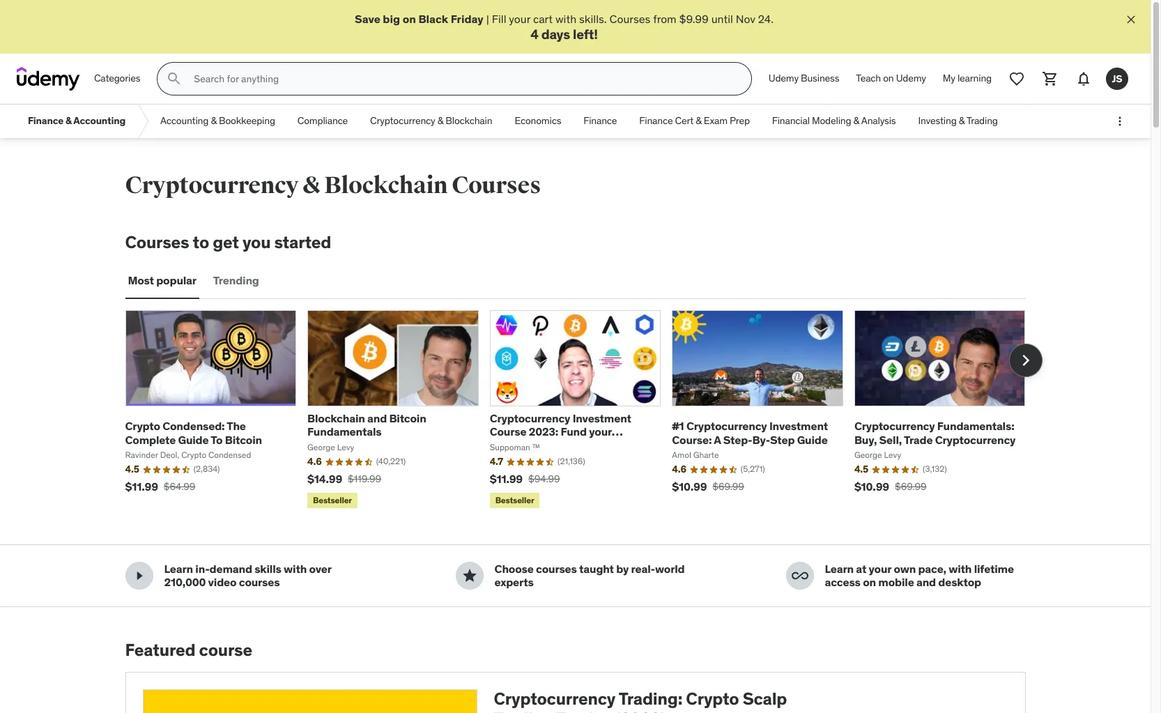 Task type: vqa. For each thing, say whether or not it's contained in the screenshot.
And to the bottom
yes



Task type: locate. For each thing, give the bounding box(es) containing it.
over
[[309, 562, 331, 576]]

2 horizontal spatial on
[[883, 72, 894, 85]]

1 horizontal spatial on
[[863, 575, 876, 589]]

learn for learn in-demand skills with over 210,000 video courses
[[164, 562, 193, 576]]

learn left in-
[[164, 562, 193, 576]]

0 vertical spatial your
[[509, 12, 531, 26]]

shopping cart with 0 items image
[[1042, 71, 1059, 87]]

bitcoin inside crypto condensed: the complete guide to bitcoin
[[225, 433, 262, 446]]

guide inside #1 cryptocurrency investment course: a step-by-step guide
[[797, 433, 828, 446]]

big
[[383, 12, 400, 26]]

guide inside crypto condensed: the complete guide to bitcoin
[[178, 433, 209, 446]]

1 horizontal spatial investment
[[770, 419, 828, 433]]

1 vertical spatial bitcoin
[[225, 433, 262, 446]]

& right cert
[[696, 115, 702, 127]]

fundamentals:
[[937, 419, 1015, 433]]

2 horizontal spatial finance
[[639, 115, 673, 127]]

investing & trading
[[918, 115, 998, 127]]

trading inside cryptocurrency trading: crypto scalp trading tactics (2023)
[[494, 708, 553, 713]]

1 horizontal spatial udemy
[[896, 72, 926, 85]]

exam
[[704, 115, 728, 127]]

accounting
[[73, 115, 126, 127], [160, 115, 209, 127]]

on inside learn at your own pace, with lifetime access on mobile and desktop
[[863, 575, 876, 589]]

0 vertical spatial blockchain
[[446, 115, 492, 127]]

fundamentals
[[307, 425, 382, 439]]

& down udemy image
[[65, 115, 72, 127]]

0 horizontal spatial bitcoin
[[225, 433, 262, 446]]

2 vertical spatial on
[[863, 575, 876, 589]]

0 horizontal spatial your
[[509, 12, 531, 26]]

guide
[[178, 433, 209, 446], [797, 433, 828, 446]]

2 horizontal spatial with
[[949, 562, 972, 576]]

the
[[227, 419, 246, 433]]

2 vertical spatial your
[[869, 562, 892, 576]]

(2023)
[[615, 708, 666, 713]]

1 vertical spatial crypto
[[686, 688, 739, 710]]

investment right step-
[[770, 419, 828, 433]]

3 finance from the left
[[639, 115, 673, 127]]

finance for finance
[[584, 115, 617, 127]]

finance right economics
[[584, 115, 617, 127]]

udemy left business
[[769, 72, 799, 85]]

investment
[[573, 411, 631, 425], [770, 419, 828, 433]]

cryptocurrency & blockchain courses
[[125, 171, 541, 200]]

#1 cryptocurrency investment course: a step-by-step guide
[[672, 419, 828, 446]]

investing & trading link
[[907, 105, 1009, 138]]

blockchain for cryptocurrency & blockchain courses
[[324, 171, 448, 200]]

investment right 2023:
[[573, 411, 631, 425]]

medium image
[[131, 568, 147, 584], [461, 568, 478, 584], [792, 568, 808, 584]]

with left over
[[284, 562, 307, 576]]

1 finance from the left
[[28, 115, 63, 127]]

learn left 'at'
[[825, 562, 854, 576]]

0 vertical spatial and
[[367, 411, 387, 425]]

trade
[[904, 433, 933, 446]]

0 vertical spatial bitcoin
[[389, 411, 426, 425]]

finance for finance cert & exam prep
[[639, 115, 673, 127]]

next image
[[1015, 349, 1037, 372]]

#1 cryptocurrency investment course: a step-by-step guide link
[[672, 419, 828, 446]]

you
[[243, 232, 271, 253]]

featured
[[125, 640, 195, 661]]

$9.99
[[679, 12, 709, 26]]

pace,
[[918, 562, 947, 576]]

2 udemy from the left
[[896, 72, 926, 85]]

blockchain
[[446, 115, 492, 127], [324, 171, 448, 200], [307, 411, 365, 425]]

cryptocurrency for cryptocurrency trading: crypto scalp trading tactics (2023)
[[494, 688, 616, 710]]

& left analysis
[[854, 115, 860, 127]]

learn for learn at your own pace, with lifetime access on mobile and desktop
[[825, 562, 854, 576]]

cryptocurrency for cryptocurrency fundamentals: buy, sell, trade cryptocurrency
[[855, 419, 935, 433]]

accounting & bookkeeping link
[[149, 105, 286, 138]]

your inside save big on black friday | fill your cart with skills. courses from $9.99 until nov 24. 4 days left!
[[509, 12, 531, 26]]

0 vertical spatial on
[[403, 12, 416, 26]]

0 vertical spatial courses
[[610, 12, 651, 26]]

cryptocurrency inside cryptocurrency investment course 2023: fund your retirement!
[[490, 411, 570, 425]]

submit search image
[[166, 71, 183, 87]]

2023:
[[529, 425, 558, 439]]

finance for finance & accounting
[[28, 115, 63, 127]]

&
[[65, 115, 72, 127], [211, 115, 217, 127], [438, 115, 443, 127], [696, 115, 702, 127], [854, 115, 860, 127], [959, 115, 965, 127], [303, 171, 320, 200]]

medium image for choose courses taught by real-world experts
[[461, 568, 478, 584]]

by
[[616, 562, 629, 576]]

1 medium image from the left
[[131, 568, 147, 584]]

2 horizontal spatial your
[[869, 562, 892, 576]]

courses inside save big on black friday | fill your cart with skills. courses from $9.99 until nov 24. 4 days left!
[[610, 12, 651, 26]]

1 guide from the left
[[178, 433, 209, 446]]

cryptocurrency investment course 2023: fund your retirement!
[[490, 411, 631, 452]]

bitcoin right fundamentals
[[389, 411, 426, 425]]

1 vertical spatial blockchain
[[324, 171, 448, 200]]

bookkeeping
[[219, 115, 275, 127]]

finance
[[28, 115, 63, 127], [584, 115, 617, 127], [639, 115, 673, 127]]

experts
[[495, 575, 534, 589]]

0 horizontal spatial medium image
[[131, 568, 147, 584]]

choose
[[495, 562, 534, 576]]

1 horizontal spatial crypto
[[686, 688, 739, 710]]

cart
[[533, 12, 553, 26]]

prep
[[730, 115, 750, 127]]

close image
[[1124, 13, 1138, 26]]

learn at your own pace, with lifetime access on mobile and desktop
[[825, 562, 1014, 589]]

your right fund
[[589, 425, 612, 439]]

1 vertical spatial and
[[917, 575, 936, 589]]

on left mobile
[[863, 575, 876, 589]]

3 medium image from the left
[[792, 568, 808, 584]]

cryptocurrency inside cryptocurrency trading: crypto scalp trading tactics (2023)
[[494, 688, 616, 710]]

accounting left arrow pointing to subcategory menu links icon
[[73, 115, 126, 127]]

& up started
[[303, 171, 320, 200]]

1 vertical spatial on
[[883, 72, 894, 85]]

1 horizontal spatial courses
[[536, 562, 577, 576]]

trending
[[213, 274, 259, 287]]

1 horizontal spatial accounting
[[160, 115, 209, 127]]

1 horizontal spatial trading
[[967, 115, 998, 127]]

medium image left experts
[[461, 568, 478, 584]]

accounting right arrow pointing to subcategory menu links icon
[[160, 115, 209, 127]]

0 horizontal spatial on
[[403, 12, 416, 26]]

cryptocurrency & blockchain link
[[359, 105, 504, 138]]

learn inside learn at your own pace, with lifetime access on mobile and desktop
[[825, 562, 854, 576]]

desktop
[[938, 575, 981, 589]]

0 horizontal spatial courses
[[239, 575, 280, 589]]

guide left to
[[178, 433, 209, 446]]

0 horizontal spatial trading
[[494, 708, 553, 713]]

0 horizontal spatial courses
[[125, 232, 189, 253]]

0 horizontal spatial and
[[367, 411, 387, 425]]

& right investing
[[959, 115, 965, 127]]

blockchain inside blockchain and bitcoin fundamentals
[[307, 411, 365, 425]]

choose courses taught by real-world experts
[[495, 562, 685, 589]]

& for cryptocurrency & blockchain
[[438, 115, 443, 127]]

0 horizontal spatial finance
[[28, 115, 63, 127]]

your right 'at'
[[869, 562, 892, 576]]

& left bookkeeping
[[211, 115, 217, 127]]

2 medium image from the left
[[461, 568, 478, 584]]

0 horizontal spatial learn
[[164, 562, 193, 576]]

1 horizontal spatial medium image
[[461, 568, 478, 584]]

your right the fill
[[509, 12, 531, 26]]

on
[[403, 12, 416, 26], [883, 72, 894, 85], [863, 575, 876, 589]]

nov
[[736, 12, 755, 26]]

bitcoin
[[389, 411, 426, 425], [225, 433, 262, 446]]

2 finance from the left
[[584, 115, 617, 127]]

& for finance & accounting
[[65, 115, 72, 127]]

medium image for learn at your own pace, with lifetime access on mobile and desktop
[[792, 568, 808, 584]]

trading down learning
[[967, 115, 998, 127]]

arrow pointing to subcategory menu links image
[[137, 105, 149, 138]]

on right big
[[403, 12, 416, 26]]

finance down udemy image
[[28, 115, 63, 127]]

0 horizontal spatial guide
[[178, 433, 209, 446]]

by-
[[752, 433, 770, 446]]

cryptocurrency for cryptocurrency & blockchain
[[370, 115, 435, 127]]

finance cert & exam prep
[[639, 115, 750, 127]]

crypto left scalp
[[686, 688, 739, 710]]

save big on black friday | fill your cart with skills. courses from $9.99 until nov 24. 4 days left!
[[355, 12, 774, 43]]

0 horizontal spatial udemy
[[769, 72, 799, 85]]

courses left taught at bottom
[[536, 562, 577, 576]]

crypto inside cryptocurrency trading: crypto scalp trading tactics (2023)
[[686, 688, 739, 710]]

udemy left my
[[896, 72, 926, 85]]

2 horizontal spatial medium image
[[792, 568, 808, 584]]

2 guide from the left
[[797, 433, 828, 446]]

at
[[856, 562, 867, 576]]

on right teach
[[883, 72, 894, 85]]

1 horizontal spatial with
[[556, 12, 577, 26]]

2 learn from the left
[[825, 562, 854, 576]]

0 horizontal spatial crypto
[[125, 419, 160, 433]]

trading
[[967, 115, 998, 127], [494, 708, 553, 713]]

medium image for learn in-demand skills with over 210,000 video courses
[[131, 568, 147, 584]]

2 horizontal spatial courses
[[610, 12, 651, 26]]

my
[[943, 72, 956, 85]]

0 horizontal spatial accounting
[[73, 115, 126, 127]]

popular
[[156, 274, 196, 287]]

1 horizontal spatial finance
[[584, 115, 617, 127]]

to
[[193, 232, 209, 253]]

1 horizontal spatial learn
[[825, 562, 854, 576]]

cryptocurrency
[[370, 115, 435, 127], [125, 171, 299, 200], [490, 411, 570, 425], [687, 419, 767, 433], [855, 419, 935, 433], [935, 433, 1016, 446], [494, 688, 616, 710]]

0 horizontal spatial with
[[284, 562, 307, 576]]

courses right the video
[[239, 575, 280, 589]]

guide right step at the bottom of the page
[[797, 433, 828, 446]]

notifications image
[[1076, 71, 1092, 87]]

& down search for anything text field
[[438, 115, 443, 127]]

js link
[[1101, 62, 1134, 96]]

learn inside learn in-demand skills with over 210,000 video courses
[[164, 562, 193, 576]]

1 vertical spatial trading
[[494, 708, 553, 713]]

more subcategory menu links image
[[1113, 114, 1127, 128]]

cryptocurrency inside #1 cryptocurrency investment course: a step-by-step guide
[[687, 419, 767, 433]]

udemy
[[769, 72, 799, 85], [896, 72, 926, 85]]

courses to get you started
[[125, 232, 331, 253]]

1 horizontal spatial bitcoin
[[389, 411, 426, 425]]

crypto left condensed:
[[125, 419, 160, 433]]

medium image left 210,000
[[131, 568, 147, 584]]

with right pace,
[[949, 562, 972, 576]]

medium image left access
[[792, 568, 808, 584]]

trading left tactics
[[494, 708, 553, 713]]

with up days
[[556, 12, 577, 26]]

and inside blockchain and bitcoin fundamentals
[[367, 411, 387, 425]]

1 horizontal spatial guide
[[797, 433, 828, 446]]

left!
[[573, 26, 598, 43]]

and
[[367, 411, 387, 425], [917, 575, 936, 589]]

bitcoin right to
[[225, 433, 262, 446]]

economics
[[515, 115, 561, 127]]

0 vertical spatial crypto
[[125, 419, 160, 433]]

1 horizontal spatial and
[[917, 575, 936, 589]]

finance left cert
[[639, 115, 673, 127]]

0 horizontal spatial investment
[[573, 411, 631, 425]]

1 learn from the left
[[164, 562, 193, 576]]

step
[[770, 433, 795, 446]]

financial modeling & analysis link
[[761, 105, 907, 138]]

courses
[[536, 562, 577, 576], [239, 575, 280, 589]]

skills.
[[579, 12, 607, 26]]

finance link
[[573, 105, 628, 138]]

crypto
[[125, 419, 160, 433], [686, 688, 739, 710]]

business
[[801, 72, 839, 85]]

your inside learn at your own pace, with lifetime access on mobile and desktop
[[869, 562, 892, 576]]

own
[[894, 562, 916, 576]]

teach on udemy
[[856, 72, 926, 85]]

1 vertical spatial your
[[589, 425, 612, 439]]

1 horizontal spatial your
[[589, 425, 612, 439]]

1 horizontal spatial courses
[[452, 171, 541, 200]]

udemy business link
[[760, 62, 848, 96]]

2 vertical spatial blockchain
[[307, 411, 365, 425]]



Task type: describe. For each thing, give the bounding box(es) containing it.
trending button
[[210, 264, 262, 298]]

course
[[199, 640, 252, 661]]

analysis
[[861, 115, 896, 127]]

real-
[[631, 562, 655, 576]]

my learning
[[943, 72, 992, 85]]

mobile
[[879, 575, 914, 589]]

investing
[[918, 115, 957, 127]]

world
[[655, 562, 685, 576]]

course
[[490, 425, 527, 439]]

sell,
[[879, 433, 902, 446]]

& for cryptocurrency & blockchain courses
[[303, 171, 320, 200]]

1 accounting from the left
[[73, 115, 126, 127]]

bitcoin inside blockchain and bitcoin fundamentals
[[389, 411, 426, 425]]

210,000
[[164, 575, 206, 589]]

access
[[825, 575, 861, 589]]

crypto condensed: the complete guide to bitcoin link
[[125, 419, 262, 446]]

#1
[[672, 419, 684, 433]]

& for accounting & bookkeeping
[[211, 115, 217, 127]]

1 udemy from the left
[[769, 72, 799, 85]]

cryptocurrency investment course 2023: fund your retirement! link
[[490, 411, 631, 452]]

accounting & bookkeeping
[[160, 115, 275, 127]]

to
[[211, 433, 223, 446]]

1 vertical spatial courses
[[452, 171, 541, 200]]

and inside learn at your own pace, with lifetime access on mobile and desktop
[[917, 575, 936, 589]]

fund
[[561, 425, 587, 439]]

retirement!
[[490, 438, 552, 452]]

condensed:
[[163, 419, 225, 433]]

wishlist image
[[1009, 71, 1025, 87]]

blockchain and bitcoin fundamentals link
[[307, 411, 426, 439]]

js
[[1112, 72, 1123, 85]]

black
[[419, 12, 448, 26]]

4
[[531, 26, 539, 43]]

trading:
[[619, 688, 683, 710]]

on inside save big on black friday | fill your cart with skills. courses from $9.99 until nov 24. 4 days left!
[[403, 12, 416, 26]]

teach on udemy link
[[848, 62, 935, 96]]

udemy business
[[769, 72, 839, 85]]

demand
[[210, 562, 252, 576]]

video
[[208, 575, 237, 589]]

courses inside learn in-demand skills with over 210,000 video courses
[[239, 575, 280, 589]]

courses inside choose courses taught by real-world experts
[[536, 562, 577, 576]]

compliance
[[298, 115, 348, 127]]

on inside teach on udemy link
[[883, 72, 894, 85]]

cryptocurrency for cryptocurrency investment course 2023: fund your retirement!
[[490, 411, 570, 425]]

learning
[[958, 72, 992, 85]]

cryptocurrency fundamentals: buy, sell, trade cryptocurrency
[[855, 419, 1016, 446]]

a
[[714, 433, 721, 446]]

started
[[274, 232, 331, 253]]

cryptocurrency & blockchain
[[370, 115, 492, 127]]

from
[[653, 12, 677, 26]]

modeling
[[812, 115, 851, 127]]

tactics
[[556, 708, 612, 713]]

24.
[[758, 12, 774, 26]]

until
[[712, 12, 733, 26]]

2 vertical spatial courses
[[125, 232, 189, 253]]

udemy image
[[17, 67, 80, 91]]

most popular button
[[125, 264, 199, 298]]

save
[[355, 12, 380, 26]]

Search for anything text field
[[191, 67, 735, 91]]

cryptocurrency trading: crypto scalp trading tactics (2023)
[[494, 688, 787, 713]]

with inside learn at your own pace, with lifetime access on mobile and desktop
[[949, 562, 972, 576]]

get
[[213, 232, 239, 253]]

0 vertical spatial trading
[[967, 115, 998, 127]]

economics link
[[504, 105, 573, 138]]

step-
[[723, 433, 752, 446]]

categories
[[94, 72, 140, 85]]

crypto inside crypto condensed: the complete guide to bitcoin
[[125, 419, 160, 433]]

my learning link
[[935, 62, 1000, 96]]

with inside learn in-demand skills with over 210,000 video courses
[[284, 562, 307, 576]]

taught
[[579, 562, 614, 576]]

financial modeling & analysis
[[772, 115, 896, 127]]

featured course
[[125, 640, 252, 661]]

& for investing & trading
[[959, 115, 965, 127]]

finance cert & exam prep link
[[628, 105, 761, 138]]

scalp
[[743, 688, 787, 710]]

friday
[[451, 12, 484, 26]]

skills
[[255, 562, 281, 576]]

buy,
[[855, 433, 877, 446]]

compliance link
[[286, 105, 359, 138]]

in-
[[195, 562, 210, 576]]

cryptocurrency for cryptocurrency & blockchain courses
[[125, 171, 299, 200]]

teach
[[856, 72, 881, 85]]

investment inside cryptocurrency investment course 2023: fund your retirement!
[[573, 411, 631, 425]]

cert
[[675, 115, 694, 127]]

your inside cryptocurrency investment course 2023: fund your retirement!
[[589, 425, 612, 439]]

complete
[[125, 433, 176, 446]]

most popular
[[128, 274, 196, 287]]

2 accounting from the left
[[160, 115, 209, 127]]

blockchain for cryptocurrency & blockchain
[[446, 115, 492, 127]]

finance & accounting link
[[17, 105, 137, 138]]

crypto condensed: the complete guide to bitcoin
[[125, 419, 262, 446]]

carousel element
[[125, 310, 1042, 511]]

cryptocurrency fundamentals: buy, sell, trade cryptocurrency link
[[855, 419, 1016, 446]]

|
[[486, 12, 489, 26]]

investment inside #1 cryptocurrency investment course: a step-by-step guide
[[770, 419, 828, 433]]

with inside save big on black friday | fill your cart with skills. courses from $9.99 until nov 24. 4 days left!
[[556, 12, 577, 26]]

finance & accounting
[[28, 115, 126, 127]]



